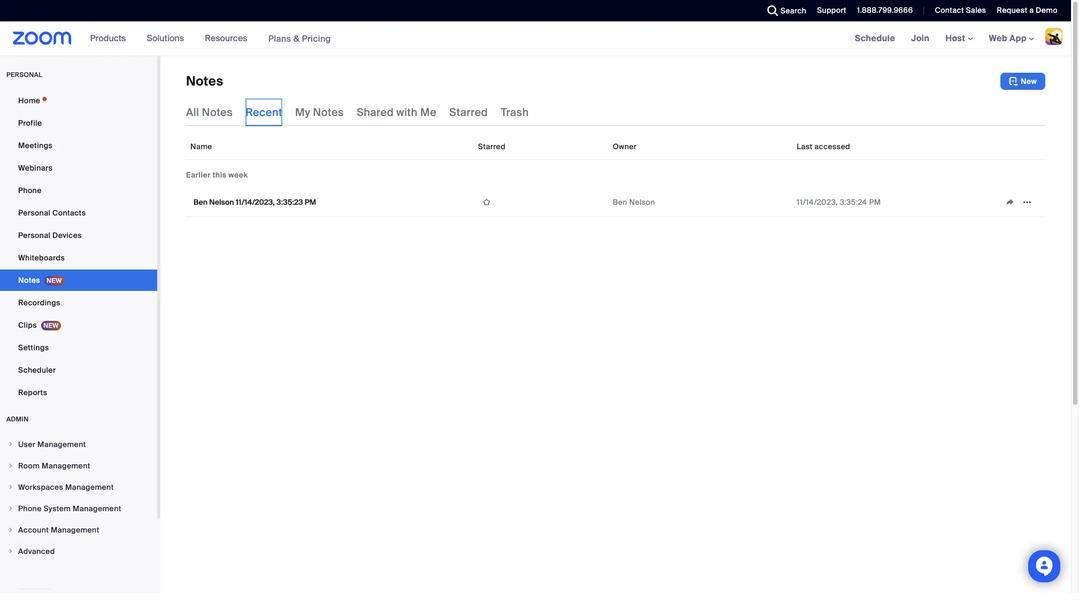 Task type: describe. For each thing, give the bounding box(es) containing it.
with
[[396, 105, 418, 119]]

room
[[18, 461, 40, 471]]

support
[[817, 5, 846, 15]]

phone for phone
[[18, 186, 42, 195]]

profile
[[18, 118, 42, 128]]

product information navigation
[[82, 21, 339, 56]]

advanced menu item
[[0, 541, 157, 562]]

contacts
[[52, 208, 86, 218]]

contact sales
[[935, 5, 986, 15]]

accessed
[[815, 142, 850, 151]]

sales
[[966, 5, 986, 15]]

plans
[[268, 33, 291, 44]]

ben for ben nelson 11/14/2023, 3:35:23 pm
[[194, 197, 208, 207]]

profile link
[[0, 112, 157, 134]]

resources button
[[205, 21, 252, 56]]

11/14/2023, 3:35:24 pm
[[797, 197, 881, 207]]

clips
[[18, 320, 37, 330]]

right image
[[7, 463, 14, 469]]

last
[[797, 142, 813, 151]]

all notes
[[186, 105, 233, 119]]

ben nelson 11/14/2023, 3:35:23 pm
[[194, 197, 316, 207]]

phone for phone system management
[[18, 504, 42, 513]]

management for account management
[[51, 525, 99, 535]]

schedule link
[[847, 21, 903, 56]]

ben nelson 11/14/2023, 3:35:23 pm unstarred image
[[478, 197, 495, 207]]

notes link
[[0, 270, 157, 291]]

3:35:24
[[840, 197, 867, 207]]

web
[[989, 33, 1008, 44]]

user management menu item
[[0, 434, 157, 455]]

personal devices link
[[0, 225, 157, 246]]

user
[[18, 440, 35, 449]]

me
[[420, 105, 437, 119]]

trash
[[501, 105, 529, 119]]

room management
[[18, 461, 90, 471]]

webinars link
[[0, 157, 157, 179]]

join link
[[903, 21, 938, 56]]

ben nelson
[[613, 197, 655, 207]]

personal menu menu
[[0, 90, 157, 404]]

all
[[186, 105, 199, 119]]

1.888.799.9666
[[857, 5, 913, 15]]

name
[[190, 142, 212, 151]]

schedule
[[855, 33, 895, 44]]

workspaces
[[18, 482, 63, 492]]

notes right all
[[202, 105, 233, 119]]

pricing
[[302, 33, 331, 44]]

solutions
[[147, 33, 184, 44]]

search
[[781, 6, 806, 16]]

personal
[[6, 71, 42, 79]]

devices
[[52, 230, 82, 240]]

account management menu item
[[0, 520, 157, 540]]

owner
[[613, 142, 637, 151]]

reports
[[18, 388, 47, 397]]

plans & pricing
[[268, 33, 331, 44]]

pm inside button
[[305, 197, 316, 207]]

resources
[[205, 33, 247, 44]]

personal contacts link
[[0, 202, 157, 224]]

request
[[997, 5, 1028, 15]]

nelson for ben nelson 11/14/2023, 3:35:23 pm
[[209, 197, 234, 207]]

personal devices
[[18, 230, 82, 240]]

recordings
[[18, 298, 60, 307]]

request a demo
[[997, 5, 1058, 15]]

user management
[[18, 440, 86, 449]]

web app button
[[989, 33, 1034, 44]]

admin
[[6, 415, 29, 424]]

reports link
[[0, 382, 157, 403]]

admin menu menu
[[0, 434, 157, 563]]

a
[[1030, 5, 1034, 15]]

banner containing products
[[0, 21, 1071, 56]]

products button
[[90, 21, 131, 56]]

whiteboards link
[[0, 247, 157, 268]]

workspaces management
[[18, 482, 114, 492]]

week
[[228, 170, 248, 180]]

3:35:23
[[277, 197, 303, 207]]

clips link
[[0, 314, 157, 336]]

phone system management menu item
[[0, 498, 157, 519]]

more options for ben nelson 11/14/2023, 3:35:23 pm image
[[1019, 197, 1036, 207]]

home
[[18, 96, 40, 105]]

phone link
[[0, 180, 157, 201]]

share image
[[1002, 197, 1019, 207]]



Task type: locate. For each thing, give the bounding box(es) containing it.
right image inside user management menu item
[[7, 441, 14, 448]]

management inside 'account management' menu item
[[51, 525, 99, 535]]

1 phone from the top
[[18, 186, 42, 195]]

shared with me
[[357, 105, 437, 119]]

1 ben from the left
[[194, 197, 208, 207]]

pm
[[305, 197, 316, 207], [869, 197, 881, 207]]

right image for account
[[7, 527, 14, 533]]

phone up account
[[18, 504, 42, 513]]

management inside room management menu item
[[42, 461, 90, 471]]

host
[[946, 33, 968, 44]]

management up 'account management' menu item
[[73, 504, 121, 513]]

join
[[911, 33, 930, 44]]

workspaces management menu item
[[0, 477, 157, 497]]

notes right the my
[[313, 105, 344, 119]]

notes
[[186, 73, 223, 89], [202, 105, 233, 119], [313, 105, 344, 119], [18, 275, 40, 285]]

starred
[[449, 105, 488, 119], [478, 142, 506, 151]]

1 nelson from the left
[[209, 197, 234, 207]]

starred down 'trash'
[[478, 142, 506, 151]]

banner
[[0, 21, 1071, 56]]

1 vertical spatial starred
[[478, 142, 506, 151]]

management inside phone system management menu item
[[73, 504, 121, 513]]

1 horizontal spatial 11/14/2023,
[[797, 197, 838, 207]]

search button
[[759, 0, 809, 21]]

11/14/2023,
[[236, 197, 275, 207], [797, 197, 838, 207]]

support link
[[809, 0, 849, 21], [817, 5, 846, 15]]

recent
[[246, 105, 282, 119]]

meetings link
[[0, 135, 157, 156]]

2 11/14/2023, from the left
[[797, 197, 838, 207]]

1 horizontal spatial ben
[[613, 197, 627, 207]]

room management menu item
[[0, 456, 157, 476]]

2 ben from the left
[[613, 197, 627, 207]]

1 personal from the top
[[18, 208, 50, 218]]

ben inside ben nelson 11/14/2023, 3:35:23 pm button
[[194, 197, 208, 207]]

2 right image from the top
[[7, 484, 14, 490]]

3 right image from the top
[[7, 505, 14, 512]]

system
[[44, 504, 71, 513]]

pm right 3:35:24
[[869, 197, 881, 207]]

scheduler
[[18, 365, 56, 375]]

my
[[295, 105, 310, 119]]

personal for personal devices
[[18, 230, 50, 240]]

starred right me
[[449, 105, 488, 119]]

right image
[[7, 441, 14, 448], [7, 484, 14, 490], [7, 505, 14, 512], [7, 527, 14, 533], [7, 548, 14, 555]]

whiteboards
[[18, 253, 65, 263]]

personal
[[18, 208, 50, 218], [18, 230, 50, 240]]

nelson
[[209, 197, 234, 207], [629, 197, 655, 207]]

this
[[213, 170, 227, 180]]

0 vertical spatial personal
[[18, 208, 50, 218]]

demo
[[1036, 5, 1058, 15]]

pm right 3:35:23
[[305, 197, 316, 207]]

0 horizontal spatial nelson
[[209, 197, 234, 207]]

management inside user management menu item
[[37, 440, 86, 449]]

ben
[[194, 197, 208, 207], [613, 197, 627, 207]]

scheduler link
[[0, 359, 157, 381]]

management for workspaces management
[[65, 482, 114, 492]]

0 vertical spatial starred
[[449, 105, 488, 119]]

1 11/14/2023, from the left
[[236, 197, 275, 207]]

4 right image from the top
[[7, 527, 14, 533]]

plans & pricing link
[[268, 33, 331, 44], [268, 33, 331, 44]]

right image inside "advanced" menu item
[[7, 548, 14, 555]]

advanced
[[18, 547, 55, 556]]

11/14/2023, inside button
[[236, 197, 275, 207]]

1 horizontal spatial nelson
[[629, 197, 655, 207]]

management for room management
[[42, 461, 90, 471]]

tabs of all notes page tab list
[[186, 98, 529, 126]]

personal contacts
[[18, 208, 86, 218]]

1 right image from the top
[[7, 441, 14, 448]]

notes up all notes
[[186, 73, 223, 89]]

personal inside personal devices link
[[18, 230, 50, 240]]

settings link
[[0, 337, 157, 358]]

shared
[[357, 105, 394, 119]]

nelson for ben nelson
[[629, 197, 655, 207]]

&
[[293, 33, 300, 44]]

new
[[1021, 76, 1037, 86]]

contact
[[935, 5, 964, 15]]

management inside workspaces management menu item
[[65, 482, 114, 492]]

contact sales link
[[927, 0, 989, 21], [935, 5, 986, 15]]

management up phone system management menu item
[[65, 482, 114, 492]]

account
[[18, 525, 49, 535]]

11/14/2023, left 3:35:24
[[797, 197, 838, 207]]

5 right image from the top
[[7, 548, 14, 555]]

app
[[1010, 33, 1027, 44]]

right image inside 'account management' menu item
[[7, 527, 14, 533]]

meetings navigation
[[847, 21, 1071, 56]]

2 phone from the top
[[18, 504, 42, 513]]

account management
[[18, 525, 99, 535]]

earlier
[[186, 170, 211, 180]]

ben for ben nelson
[[613, 197, 627, 207]]

personal inside the "personal contacts" "link"
[[18, 208, 50, 218]]

right image for workspaces
[[7, 484, 14, 490]]

management for user management
[[37, 440, 86, 449]]

management up room management at the left bottom
[[37, 440, 86, 449]]

1 horizontal spatial pm
[[869, 197, 881, 207]]

last accessed
[[797, 142, 850, 151]]

phone inside phone link
[[18, 186, 42, 195]]

phone system management
[[18, 504, 121, 513]]

settings
[[18, 343, 49, 352]]

web app
[[989, 33, 1027, 44]]

1 pm from the left
[[305, 197, 316, 207]]

11/14/2023, down week
[[236, 197, 275, 207]]

nelson inside button
[[209, 197, 234, 207]]

management up workspaces management
[[42, 461, 90, 471]]

recordings link
[[0, 292, 157, 313]]

0 horizontal spatial 11/14/2023,
[[236, 197, 275, 207]]

notes up the recordings
[[18, 275, 40, 285]]

ben nelson 11/14/2023, 3:35:23 pm button
[[190, 195, 319, 209]]

meetings
[[18, 141, 53, 150]]

right image for user
[[7, 441, 14, 448]]

products
[[90, 33, 126, 44]]

zoom logo image
[[13, 32, 71, 45]]

1.888.799.9666 button
[[849, 0, 916, 21], [857, 5, 913, 15]]

solutions button
[[147, 21, 189, 56]]

phone down webinars
[[18, 186, 42, 195]]

management up "advanced" menu item
[[51, 525, 99, 535]]

management
[[37, 440, 86, 449], [42, 461, 90, 471], [65, 482, 114, 492], [73, 504, 121, 513], [51, 525, 99, 535]]

2 personal from the top
[[18, 230, 50, 240]]

home link
[[0, 90, 157, 111]]

2 nelson from the left
[[629, 197, 655, 207]]

1 vertical spatial personal
[[18, 230, 50, 240]]

application
[[1002, 194, 1041, 210]]

webinars
[[18, 163, 53, 173]]

notes inside personal menu "menu"
[[18, 275, 40, 285]]

profile picture image
[[1045, 28, 1063, 45]]

right image for phone
[[7, 505, 14, 512]]

earlier this week
[[186, 170, 248, 180]]

personal up whiteboards
[[18, 230, 50, 240]]

personal up personal devices
[[18, 208, 50, 218]]

personal for personal contacts
[[18, 208, 50, 218]]

host button
[[946, 33, 973, 44]]

0 vertical spatial phone
[[18, 186, 42, 195]]

right image inside workspaces management menu item
[[7, 484, 14, 490]]

1 vertical spatial phone
[[18, 504, 42, 513]]

phone inside phone system management menu item
[[18, 504, 42, 513]]

0 horizontal spatial pm
[[305, 197, 316, 207]]

0 horizontal spatial ben
[[194, 197, 208, 207]]

new button
[[1001, 73, 1045, 90]]

starred inside tabs of all notes page tab list
[[449, 105, 488, 119]]

my notes
[[295, 105, 344, 119]]

2 pm from the left
[[869, 197, 881, 207]]

right image inside phone system management menu item
[[7, 505, 14, 512]]



Task type: vqa. For each thing, say whether or not it's contained in the screenshot.
"assign" at the left bottom of the page
no



